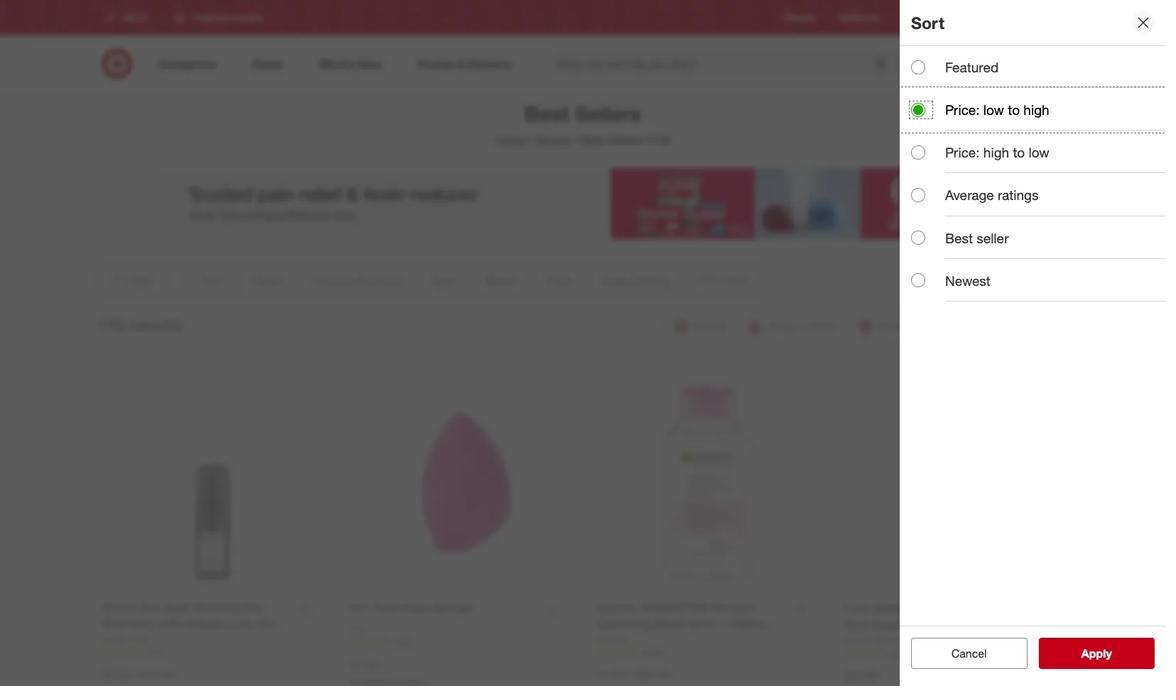 Task type: vqa. For each thing, say whether or not it's contained in the screenshot.
14 at the top right
no



Task type: locate. For each thing, give the bounding box(es) containing it.
weekly ad
[[839, 12, 879, 23]]

low up price: high to low
[[984, 102, 1005, 118]]

1306 link
[[350, 637, 569, 649]]

cancel button
[[911, 639, 1028, 670]]

1 vertical spatial best
[[582, 133, 605, 147]]

to
[[1008, 102, 1020, 118], [1013, 144, 1025, 161]]

apply button
[[1039, 639, 1155, 670]]

1 horizontal spatial -
[[628, 668, 632, 683]]

price: high to low
[[946, 144, 1050, 161]]

1 - from the left
[[134, 668, 138, 683]]

1 vertical spatial to
[[1013, 144, 1025, 161]]

$5.99
[[103, 668, 130, 683]]

None radio
[[911, 103, 926, 117], [911, 146, 926, 160], [911, 188, 926, 202], [911, 103, 926, 117], [911, 146, 926, 160], [911, 188, 926, 202]]

176
[[97, 315, 125, 335]]

high
[[1024, 102, 1050, 118], [984, 144, 1010, 161]]

low up ratings
[[1029, 144, 1050, 161]]

sponsored
[[967, 240, 1009, 251]]

featured
[[946, 59, 999, 75]]

1 vertical spatial high
[[984, 144, 1010, 161]]

4644
[[888, 648, 907, 659]]

ad
[[868, 12, 879, 23]]

2 - from the left
[[628, 668, 632, 683]]

2 / from the left
[[575, 133, 579, 147]]

- for $4.99
[[628, 668, 632, 683]]

price: for price: high to low
[[946, 144, 980, 161]]

best inside sort dialog
[[946, 230, 973, 246]]

newest
[[946, 273, 991, 289]]

best up beauty "link"
[[525, 101, 569, 126]]

1 horizontal spatial /
[[575, 133, 579, 147]]

1 horizontal spatial high
[[1024, 102, 1050, 118]]

best left seller
[[946, 230, 973, 246]]

low
[[984, 102, 1005, 118], [1029, 144, 1050, 161]]

1 vertical spatial price:
[[946, 144, 980, 161]]

- right $5.99
[[134, 668, 138, 683]]

$4.99
[[597, 668, 625, 683]]

1 price: from the top
[[946, 102, 980, 118]]

best right beauty "link"
[[582, 133, 605, 147]]

0 horizontal spatial high
[[984, 144, 1010, 161]]

/
[[530, 133, 533, 147], [575, 133, 579, 147]]

None radio
[[911, 60, 926, 74], [911, 231, 926, 245], [911, 274, 926, 288], [911, 60, 926, 74], [911, 231, 926, 245], [911, 274, 926, 288]]

registry
[[784, 12, 816, 23]]

weekly ad link
[[839, 12, 879, 24]]

/ right target
[[530, 133, 533, 147]]

beauty link
[[536, 133, 572, 147]]

0 horizontal spatial -
[[134, 668, 138, 683]]

0 horizontal spatial /
[[530, 133, 533, 147]]

1012
[[147, 648, 166, 658]]

0 vertical spatial to
[[1008, 102, 1020, 118]]

price:
[[946, 102, 980, 118], [946, 144, 980, 161]]

1 vertical spatial sellers
[[608, 133, 642, 147]]

176 results
[[97, 315, 182, 335]]

to up ratings
[[1013, 144, 1025, 161]]

(176)
[[646, 133, 671, 147]]

price: low to high
[[946, 102, 1050, 118]]

$22.99
[[844, 669, 878, 683]]

price: down "featured" at the right of page
[[946, 102, 980, 118]]

1 horizontal spatial best
[[582, 133, 605, 147]]

0 vertical spatial best
[[525, 101, 569, 126]]

search
[[891, 58, 925, 72]]

price: for price: low to high
[[946, 102, 980, 118]]

advertisement region
[[157, 168, 1009, 239]]

0 horizontal spatial best
[[525, 101, 569, 126]]

target
[[496, 133, 527, 147]]

1 vertical spatial low
[[1029, 144, 1050, 161]]

target link
[[496, 133, 527, 147]]

2 horizontal spatial best
[[946, 230, 973, 246]]

2 price: from the top
[[946, 144, 980, 161]]

best seller
[[946, 230, 1009, 246]]

1 horizontal spatial low
[[1029, 144, 1050, 161]]

0 vertical spatial price:
[[946, 102, 980, 118]]

registry link
[[784, 12, 816, 24]]

/ right beauty at the left top
[[575, 133, 579, 147]]

to for high
[[1008, 102, 1020, 118]]

2 vertical spatial best
[[946, 230, 973, 246]]

0 horizontal spatial low
[[984, 102, 1005, 118]]

$15.00
[[141, 668, 175, 683]]

-
[[134, 668, 138, 683], [628, 668, 632, 683]]

high up price: high to low
[[1024, 102, 1050, 118]]

$5.99 - $15.00
[[103, 668, 175, 683]]

1012 link
[[103, 647, 321, 659]]

to up price: high to low
[[1008, 102, 1020, 118]]

$4.99 - $20.49
[[597, 668, 670, 683]]

seller
[[977, 230, 1009, 246]]

1 / from the left
[[530, 133, 533, 147]]

price: up average on the right top of the page
[[946, 144, 980, 161]]

high down price: low to high
[[984, 144, 1010, 161]]

best
[[525, 101, 569, 126], [582, 133, 605, 147], [946, 230, 973, 246]]

- right $4.99
[[628, 668, 632, 683]]

sellers
[[575, 101, 642, 126], [608, 133, 642, 147]]



Task type: describe. For each thing, give the bounding box(es) containing it.
best for sellers
[[525, 101, 569, 126]]

- for $5.99
[[134, 668, 138, 683]]

sort
[[911, 13, 945, 32]]

21788
[[641, 648, 665, 658]]

redcard link
[[902, 12, 936, 24]]

What can we help you find? suggestions appear below search field
[[547, 48, 901, 80]]

redcard
[[902, 12, 936, 23]]

0 vertical spatial high
[[1024, 102, 1050, 118]]

search button
[[891, 48, 925, 82]]

average
[[946, 187, 994, 203]]

apply
[[1082, 647, 1112, 661]]

21788 link
[[597, 647, 816, 659]]

cancel
[[952, 647, 987, 661]]

ratings
[[998, 187, 1039, 203]]

$7.00
[[350, 659, 378, 673]]

4644 link
[[844, 648, 1064, 660]]

weekly
[[839, 12, 866, 23]]

$20.49
[[636, 668, 670, 683]]

0 vertical spatial low
[[984, 102, 1005, 118]]

beauty
[[536, 133, 572, 147]]

best for seller
[[946, 230, 973, 246]]

1306
[[394, 638, 413, 649]]

best sellers target / beauty / best sellers (176)
[[496, 101, 671, 147]]

0 vertical spatial sellers
[[575, 101, 642, 126]]

results
[[129, 315, 182, 335]]

sort dialog
[[900, 0, 1166, 687]]

average ratings
[[946, 187, 1039, 203]]

to for low
[[1013, 144, 1025, 161]]



